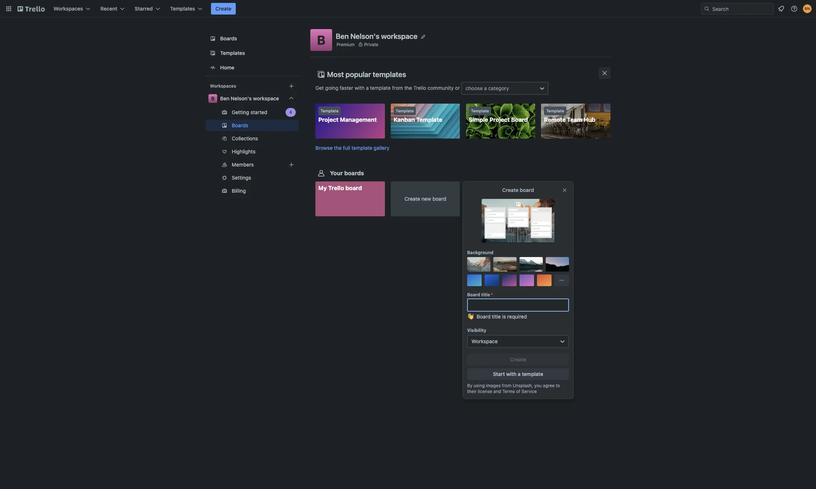 Task type: locate. For each thing, give the bounding box(es) containing it.
my
[[319, 185, 327, 192]]

billing
[[232, 188, 246, 194]]

board left remote
[[512, 117, 528, 123]]

popular
[[346, 70, 371, 79]]

getting started
[[232, 109, 267, 115]]

templates inside popup button
[[170, 5, 195, 12]]

boards right board image
[[220, 35, 237, 42]]

trello
[[414, 85, 427, 91], [329, 185, 344, 192]]

templates
[[170, 5, 195, 12], [220, 50, 245, 56]]

with right the start
[[507, 371, 517, 378]]

private
[[364, 42, 379, 47]]

faster
[[340, 85, 354, 91]]

template down the going
[[321, 109, 339, 113]]

from down templates
[[392, 85, 403, 91]]

template for project
[[321, 109, 339, 113]]

1 horizontal spatial nelson's
[[351, 32, 380, 40]]

1 horizontal spatial with
[[507, 371, 517, 378]]

billing link
[[206, 185, 299, 197]]

0 horizontal spatial ben nelson's workspace
[[220, 95, 279, 102]]

template up kanban at the top of the page
[[396, 109, 414, 113]]

workspace up started
[[253, 95, 279, 102]]

1 horizontal spatial project
[[490, 117, 510, 123]]

create a workspace image
[[287, 82, 296, 91]]

background
[[468, 250, 494, 256]]

0 horizontal spatial ben
[[220, 95, 230, 102]]

workspace
[[381, 32, 418, 40], [253, 95, 279, 102]]

0 vertical spatial boards link
[[206, 32, 299, 45]]

terms of service link
[[503, 389, 537, 395]]

0 vertical spatial the
[[405, 85, 412, 91]]

0 vertical spatial board
[[512, 117, 528, 123]]

1 vertical spatial nelson's
[[231, 95, 252, 102]]

None text field
[[468, 299, 569, 312]]

0 vertical spatial ben
[[336, 32, 349, 40]]

project up browse on the left
[[319, 117, 339, 123]]

template
[[370, 85, 391, 91], [352, 145, 373, 151], [522, 371, 544, 378]]

templates
[[373, 70, 406, 79]]

images
[[486, 383, 501, 389]]

from up license and terms of service
[[502, 383, 512, 389]]

a right choose
[[484, 85, 487, 91]]

0 vertical spatial workspaces
[[54, 5, 83, 12]]

0 horizontal spatial templates
[[170, 5, 195, 12]]

the left full
[[334, 145, 342, 151]]

1 horizontal spatial workspaces
[[210, 83, 236, 89]]

create button up board image
[[211, 3, 236, 15]]

0 horizontal spatial workspaces
[[54, 5, 83, 12]]

2 horizontal spatial a
[[518, 371, 521, 378]]

template inside button
[[522, 371, 544, 378]]

highlights
[[232, 149, 256, 155]]

b down home image
[[211, 95, 215, 102]]

0 horizontal spatial nelson's
[[231, 95, 252, 102]]

0 horizontal spatial trello
[[329, 185, 344, 192]]

template down templates
[[370, 85, 391, 91]]

title left *
[[482, 292, 490, 298]]

boards link up collections link
[[206, 120, 299, 131]]

their
[[468, 389, 477, 395]]

trello right my
[[329, 185, 344, 192]]

1 vertical spatial with
[[507, 371, 517, 378]]

title left is
[[492, 314, 501, 320]]

workspaces button
[[49, 3, 95, 15]]

1 vertical spatial boards
[[232, 122, 248, 129]]

template simple project board
[[469, 109, 528, 123]]

create inside primary element
[[216, 5, 232, 12]]

0 vertical spatial b
[[317, 32, 326, 47]]

0 horizontal spatial workspace
[[253, 95, 279, 102]]

1 horizontal spatial ben
[[336, 32, 349, 40]]

board left *
[[468, 292, 481, 298]]

unsplash,
[[513, 383, 534, 389]]

1 horizontal spatial b
[[317, 32, 326, 47]]

1 project from the left
[[319, 117, 339, 123]]

browse
[[316, 145, 333, 151]]

create button up start with a template
[[468, 354, 569, 366]]

1 vertical spatial board
[[468, 292, 481, 298]]

ben nelson's workspace
[[336, 32, 418, 40], [220, 95, 279, 102]]

0 horizontal spatial project
[[319, 117, 339, 123]]

most
[[327, 70, 344, 79]]

0 vertical spatial ben nelson's workspace
[[336, 32, 418, 40]]

0 vertical spatial create button
[[211, 3, 236, 15]]

project inside template project management
[[319, 117, 339, 123]]

open information menu image
[[791, 5, 798, 12]]

board
[[512, 117, 528, 123], [468, 292, 481, 298], [477, 314, 491, 320]]

community
[[428, 85, 454, 91]]

0 horizontal spatial board
[[346, 185, 362, 192]]

workspace
[[472, 339, 498, 345]]

template inside template remote team hub
[[547, 109, 565, 113]]

a down most popular templates on the top
[[366, 85, 369, 91]]

0 horizontal spatial create button
[[211, 3, 236, 15]]

with
[[355, 85, 365, 91], [507, 371, 517, 378]]

ben up premium
[[336, 32, 349, 40]]

templates link
[[206, 47, 299, 60]]

0 vertical spatial workspace
[[381, 32, 418, 40]]

kanban
[[394, 117, 415, 123]]

template up remote
[[547, 109, 565, 113]]

the down templates
[[405, 85, 412, 91]]

template for start with a template
[[522, 371, 544, 378]]

board right 👋
[[477, 314, 491, 320]]

1 vertical spatial ben
[[220, 95, 230, 102]]

1 vertical spatial title
[[492, 314, 501, 320]]

0 horizontal spatial b
[[211, 95, 215, 102]]

workspaces inside dropdown button
[[54, 5, 83, 12]]

my trello board link
[[316, 182, 385, 217]]

create
[[216, 5, 232, 12], [503, 187, 519, 193], [405, 196, 420, 202], [510, 357, 527, 363]]

to
[[556, 383, 560, 389]]

create for create board
[[503, 187, 519, 193]]

project
[[319, 117, 339, 123], [490, 117, 510, 123]]

1 vertical spatial trello
[[329, 185, 344, 192]]

back to home image
[[17, 3, 45, 15]]

1 vertical spatial create button
[[468, 354, 569, 366]]

gallery
[[374, 145, 390, 151]]

workspace down primary element
[[381, 32, 418, 40]]

template up you
[[522, 371, 544, 378]]

a inside button
[[518, 371, 521, 378]]

from
[[392, 85, 403, 91], [502, 383, 512, 389]]

ben nelson's workspace up private
[[336, 32, 418, 40]]

template
[[321, 109, 339, 113], [396, 109, 414, 113], [471, 109, 489, 113], [547, 109, 565, 113], [417, 117, 443, 123]]

get going faster with a template from the trello community or
[[316, 85, 462, 91]]

0 vertical spatial with
[[355, 85, 365, 91]]

1 boards link from the top
[[206, 32, 299, 45]]

nelson's up getting
[[231, 95, 252, 102]]

template for simple
[[471, 109, 489, 113]]

2 boards link from the top
[[206, 120, 299, 131]]

1 vertical spatial boards link
[[206, 120, 299, 131]]

settings link
[[206, 172, 299, 184]]

with right 'faster'
[[355, 85, 365, 91]]

boards
[[220, 35, 237, 42], [232, 122, 248, 129]]

started
[[251, 109, 267, 115]]

1 horizontal spatial a
[[484, 85, 487, 91]]

ben down home
[[220, 95, 230, 102]]

trello inside the my trello board link
[[329, 185, 344, 192]]

1 vertical spatial templates
[[220, 50, 245, 56]]

template inside 'template simple project board'
[[471, 109, 489, 113]]

nelson's
[[351, 32, 380, 40], [231, 95, 252, 102]]

template board image
[[209, 49, 217, 58]]

management
[[340, 117, 377, 123]]

new
[[422, 196, 431, 202]]

switch to… image
[[5, 5, 12, 12]]

0 vertical spatial templates
[[170, 5, 195, 12]]

template up "simple"
[[471, 109, 489, 113]]

is
[[503, 314, 506, 320]]

1 horizontal spatial create button
[[468, 354, 569, 366]]

1 vertical spatial template
[[352, 145, 373, 151]]

b left premium
[[317, 32, 326, 47]]

boards down getting
[[232, 122, 248, 129]]

search image
[[705, 6, 710, 12]]

start with a template
[[493, 371, 544, 378]]

1 vertical spatial from
[[502, 383, 512, 389]]

board for my trello board
[[346, 185, 362, 192]]

hub
[[584, 117, 596, 123]]

templates up home
[[220, 50, 245, 56]]

2 project from the left
[[490, 117, 510, 123]]

create button inside primary element
[[211, 3, 236, 15]]

👋 board title is required
[[468, 314, 527, 320]]

template inside template project management
[[321, 109, 339, 113]]

templates right 'starred' popup button
[[170, 5, 195, 12]]

primary element
[[0, 0, 817, 17]]

nelson's up private
[[351, 32, 380, 40]]

board image
[[209, 34, 217, 43]]

1 vertical spatial ben nelson's workspace
[[220, 95, 279, 102]]

👋
[[468, 314, 474, 320]]

project right "simple"
[[490, 117, 510, 123]]

1 vertical spatial workspaces
[[210, 83, 236, 89]]

1 horizontal spatial from
[[502, 383, 512, 389]]

agree
[[543, 383, 555, 389]]

create new board
[[405, 196, 447, 202]]

home
[[220, 64, 235, 71]]

0 vertical spatial trello
[[414, 85, 427, 91]]

2 horizontal spatial board
[[520, 187, 534, 193]]

2 vertical spatial template
[[522, 371, 544, 378]]

and
[[494, 389, 501, 395]]

0 horizontal spatial a
[[366, 85, 369, 91]]

1 horizontal spatial workspace
[[381, 32, 418, 40]]

starred button
[[130, 3, 164, 15]]

template right full
[[352, 145, 373, 151]]

a up unsplash, on the bottom right of page
[[518, 371, 521, 378]]

ben nelson's workspace up getting started
[[220, 95, 279, 102]]

0 horizontal spatial the
[[334, 145, 342, 151]]

b
[[317, 32, 326, 47], [211, 95, 215, 102]]

create button
[[211, 3, 236, 15], [468, 354, 569, 366]]

members link
[[206, 159, 299, 171]]

the
[[405, 85, 412, 91], [334, 145, 342, 151]]

boards link
[[206, 32, 299, 45], [206, 120, 299, 131]]

0 vertical spatial boards
[[220, 35, 237, 42]]

1 horizontal spatial templates
[[220, 50, 245, 56]]

1 horizontal spatial board
[[433, 196, 447, 202]]

1 horizontal spatial ben nelson's workspace
[[336, 32, 418, 40]]

from inside by using images from unsplash, you agree to their
[[502, 383, 512, 389]]

choose
[[466, 85, 483, 91]]

board
[[346, 185, 362, 192], [520, 187, 534, 193], [433, 196, 447, 202]]

ben
[[336, 32, 349, 40], [220, 95, 230, 102]]

workspaces
[[54, 5, 83, 12], [210, 83, 236, 89]]

1 horizontal spatial the
[[405, 85, 412, 91]]

boards link up templates link
[[206, 32, 299, 45]]

required
[[508, 314, 527, 320]]

0 horizontal spatial title
[[482, 292, 490, 298]]

create for the right the create button
[[510, 357, 527, 363]]

home image
[[209, 63, 217, 72]]

0 horizontal spatial from
[[392, 85, 403, 91]]

trello left community
[[414, 85, 427, 91]]



Task type: describe. For each thing, give the bounding box(es) containing it.
boards for first boards link from the bottom of the page
[[232, 122, 248, 129]]

0 vertical spatial title
[[482, 292, 490, 298]]

your boards
[[330, 170, 364, 177]]

2 vertical spatial board
[[477, 314, 491, 320]]

project inside 'template simple project board'
[[490, 117, 510, 123]]

0 notifications image
[[777, 4, 786, 13]]

choose a category
[[466, 85, 509, 91]]

template remote team hub
[[544, 109, 596, 123]]

1 horizontal spatial title
[[492, 314, 501, 320]]

settings
[[232, 175, 251, 181]]

highlights link
[[206, 146, 299, 158]]

4
[[290, 110, 292, 115]]

1 vertical spatial workspace
[[253, 95, 279, 102]]

template for browse the full template gallery
[[352, 145, 373, 151]]

board inside 'template simple project board'
[[512, 117, 528, 123]]

close popover image
[[562, 188, 568, 193]]

custom image image
[[476, 262, 482, 268]]

by using images from unsplash, you agree to their
[[468, 383, 560, 395]]

board for create new board
[[433, 196, 447, 202]]

create board
[[503, 187, 534, 193]]

background element
[[468, 257, 569, 287]]

0 vertical spatial nelson's
[[351, 32, 380, 40]]

most popular templates
[[327, 70, 406, 79]]

start
[[493, 371, 505, 378]]

browse the full template gallery link
[[316, 145, 390, 151]]

my trello board
[[319, 185, 362, 192]]

category
[[489, 85, 509, 91]]

1 horizontal spatial trello
[[414, 85, 427, 91]]

wave image
[[468, 313, 474, 324]]

0 vertical spatial template
[[370, 85, 391, 91]]

b button
[[311, 29, 332, 51]]

start with a template button
[[468, 369, 569, 380]]

with inside button
[[507, 371, 517, 378]]

visibility
[[468, 328, 487, 334]]

you
[[535, 383, 542, 389]]

license link
[[478, 389, 493, 395]]

create for create new board
[[405, 196, 420, 202]]

members
[[232, 162, 254, 168]]

template for kanban
[[396, 109, 414, 113]]

or
[[455, 85, 460, 91]]

getting
[[232, 109, 249, 115]]

add image
[[287, 161, 296, 169]]

using
[[474, 383, 485, 389]]

by
[[468, 383, 473, 389]]

board title *
[[468, 292, 493, 298]]

1 vertical spatial the
[[334, 145, 342, 151]]

get
[[316, 85, 324, 91]]

browse the full template gallery
[[316, 145, 390, 151]]

Search field
[[710, 3, 774, 14]]

license and terms of service
[[478, 389, 537, 395]]

0 horizontal spatial with
[[355, 85, 365, 91]]

going
[[325, 85, 339, 91]]

of
[[517, 389, 521, 395]]

license
[[478, 389, 493, 395]]

full
[[343, 145, 350, 151]]

team
[[568, 117, 583, 123]]

*
[[491, 292, 493, 298]]

premium
[[337, 42, 355, 47]]

template for remote
[[547, 109, 565, 113]]

ben nelson (bennelson96) image
[[804, 4, 812, 13]]

boards
[[345, 170, 364, 177]]

0 vertical spatial from
[[392, 85, 403, 91]]

collections link
[[206, 133, 299, 145]]

template project management
[[319, 109, 377, 123]]

recent
[[101, 5, 117, 12]]

templates button
[[166, 3, 207, 15]]

home link
[[206, 61, 299, 74]]

collections
[[232, 135, 258, 142]]

b inside button
[[317, 32, 326, 47]]

recent button
[[96, 3, 129, 15]]

template kanban template
[[394, 109, 443, 123]]

service
[[522, 389, 537, 395]]

terms
[[503, 389, 515, 395]]

remote
[[544, 117, 566, 123]]

boards for second boards link from the bottom of the page
[[220, 35, 237, 42]]

template right kanban at the top of the page
[[417, 117, 443, 123]]

simple
[[469, 117, 489, 123]]

your
[[330, 170, 343, 177]]

1 vertical spatial b
[[211, 95, 215, 102]]

starred
[[135, 5, 153, 12]]



Task type: vqa. For each thing, say whether or not it's contained in the screenshot.
Your boards with 10 items element
no



